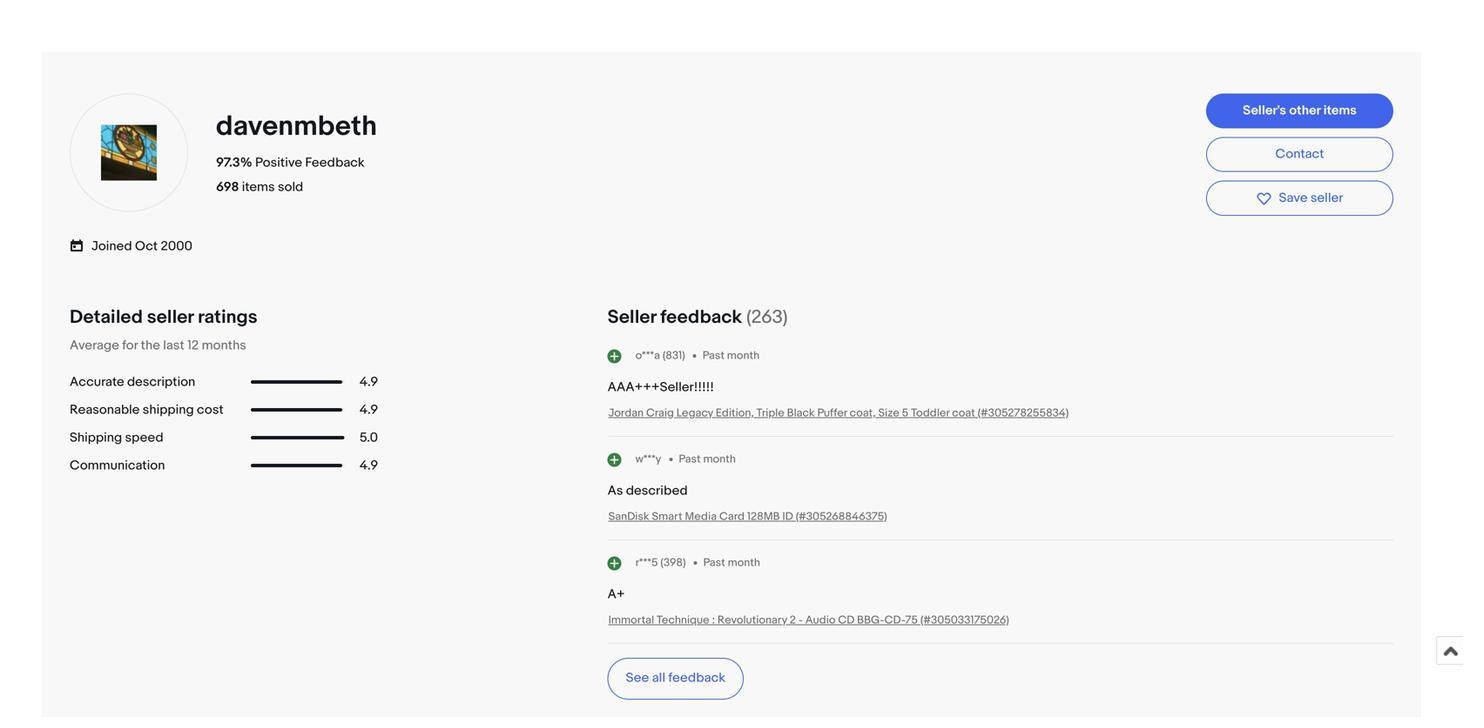 Task type: vqa. For each thing, say whether or not it's contained in the screenshot.
Jordan
yes



Task type: locate. For each thing, give the bounding box(es) containing it.
2 vertical spatial past
[[703, 557, 725, 570]]

shipping
[[143, 402, 194, 418]]

month down (263)
[[727, 349, 760, 363]]

positive
[[255, 155, 302, 170]]

sold
[[278, 179, 303, 195]]

1 horizontal spatial seller
[[1310, 190, 1343, 206]]

for
[[122, 338, 138, 353]]

0 vertical spatial 4.9
[[360, 374, 378, 390]]

month down edition, on the bottom of the page
[[703, 453, 736, 466]]

seller right save
[[1310, 190, 1343, 206]]

save seller
[[1279, 190, 1343, 206]]

shipping
[[70, 430, 122, 446]]

feedback
[[660, 306, 742, 329], [668, 670, 725, 686]]

0 horizontal spatial items
[[242, 179, 275, 195]]

past right the (831)
[[703, 349, 724, 363]]

past month
[[703, 349, 760, 363], [679, 453, 736, 466], [703, 557, 760, 570]]

described
[[626, 483, 688, 499]]

r***5 (398)
[[635, 556, 686, 570]]

1 4.9 from the top
[[360, 374, 378, 390]]

month
[[727, 349, 760, 363], [703, 453, 736, 466], [728, 557, 760, 570]]

0 vertical spatial past
[[703, 349, 724, 363]]

0 vertical spatial seller
[[1310, 190, 1343, 206]]

sandisk smart media card 128mb id (#305268846375) link
[[608, 510, 887, 524]]

2 vertical spatial 4.9
[[360, 458, 378, 474]]

:
[[712, 614, 715, 627]]

month down sandisk smart media card 128mb id (#305268846375)
[[728, 557, 760, 570]]

128mb
[[747, 510, 780, 524]]

1 vertical spatial month
[[703, 453, 736, 466]]

0 horizontal spatial seller
[[147, 306, 194, 329]]

month for aaa+++seller!!!!!
[[727, 349, 760, 363]]

(#305268846375)
[[796, 510, 887, 524]]

davenmbeth image
[[101, 125, 157, 181]]

(263)
[[746, 306, 788, 329]]

1 vertical spatial items
[[242, 179, 275, 195]]

past right w***y
[[679, 453, 701, 466]]

a+
[[607, 587, 625, 603]]

2 vertical spatial past month
[[703, 557, 760, 570]]

4.9
[[360, 374, 378, 390], [360, 402, 378, 418], [360, 458, 378, 474]]

black
[[787, 407, 815, 420]]

seller inside button
[[1310, 190, 1343, 206]]

4.9 for shipping
[[360, 402, 378, 418]]

(#305033175026)
[[920, 614, 1009, 627]]

items right 698
[[242, 179, 275, 195]]

feedback up the (831)
[[660, 306, 742, 329]]

0 vertical spatial month
[[727, 349, 760, 363]]

items right other
[[1323, 103, 1357, 119]]

seller for detailed
[[147, 306, 194, 329]]

last
[[163, 338, 184, 353]]

1 vertical spatial seller
[[147, 306, 194, 329]]

0 vertical spatial past month
[[703, 349, 760, 363]]

1 horizontal spatial items
[[1323, 103, 1357, 119]]

past month down seller feedback (263)
[[703, 349, 760, 363]]

past month down legacy
[[679, 453, 736, 466]]

past
[[703, 349, 724, 363], [679, 453, 701, 466], [703, 557, 725, 570]]

as described
[[607, 483, 688, 499]]

average
[[70, 338, 119, 353]]

legacy
[[676, 407, 713, 420]]

feedback right all
[[668, 670, 725, 686]]

smart
[[652, 510, 682, 524]]

card
[[719, 510, 745, 524]]

seller up last
[[147, 306, 194, 329]]

o***a
[[635, 349, 660, 363]]

1 vertical spatial past month
[[679, 453, 736, 466]]

reasonable shipping cost
[[70, 402, 224, 418]]

-
[[798, 614, 803, 627]]

1 vertical spatial 4.9
[[360, 402, 378, 418]]

2 4.9 from the top
[[360, 402, 378, 418]]

feedback
[[305, 155, 365, 170]]

bbg-
[[857, 614, 884, 627]]

puffer
[[817, 407, 847, 420]]

past right (398)
[[703, 557, 725, 570]]

2000
[[161, 239, 192, 254]]

toddler
[[911, 407, 949, 420]]

contact
[[1275, 146, 1324, 162]]

cd-
[[884, 614, 905, 627]]

items
[[1323, 103, 1357, 119], [242, 179, 275, 195]]

craig
[[646, 407, 674, 420]]

month for a+
[[728, 557, 760, 570]]

communication
[[70, 458, 165, 474]]

seller's other items
[[1243, 103, 1357, 119]]

2 vertical spatial month
[[728, 557, 760, 570]]

speed
[[125, 430, 163, 446]]

the
[[141, 338, 160, 353]]

media
[[685, 510, 717, 524]]

technique
[[657, 614, 709, 627]]

month for as described
[[703, 453, 736, 466]]

past month down the card
[[703, 557, 760, 570]]

accurate description
[[70, 374, 195, 390]]

1 vertical spatial feedback
[[668, 670, 725, 686]]

97.3%
[[216, 155, 252, 170]]

seller
[[1310, 190, 1343, 206], [147, 306, 194, 329]]

save
[[1279, 190, 1308, 206]]

past month for a+
[[703, 557, 760, 570]]

cd
[[838, 614, 855, 627]]

as
[[607, 483, 623, 499]]

contact link
[[1206, 137, 1393, 172]]

detailed
[[70, 306, 143, 329]]

1 vertical spatial past
[[679, 453, 701, 466]]



Task type: describe. For each thing, give the bounding box(es) containing it.
revolutionary
[[717, 614, 787, 627]]

5.0
[[360, 430, 378, 446]]

seller for save
[[1310, 190, 1343, 206]]

o***a (831)
[[635, 349, 685, 363]]

w***y
[[635, 453, 661, 466]]

past for aaa+++seller!!!!!
[[703, 349, 724, 363]]

immortal technique : revolutionary 2 - audio cd bbg-cd-75 (#305033175026)
[[608, 614, 1009, 627]]

seller
[[607, 306, 656, 329]]

seller's
[[1243, 103, 1286, 119]]

edition,
[[716, 407, 754, 420]]

joined
[[91, 239, 132, 254]]

cost
[[197, 402, 224, 418]]

size
[[878, 407, 899, 420]]

months
[[202, 338, 246, 353]]

698 items sold
[[216, 179, 303, 195]]

see all feedback
[[626, 670, 725, 686]]

immortal
[[608, 614, 654, 627]]

past for as described
[[679, 453, 701, 466]]

average for the last 12 months
[[70, 338, 246, 353]]

audio
[[805, 614, 836, 627]]

oct
[[135, 239, 158, 254]]

seller's other items link
[[1206, 94, 1393, 129]]

shipping speed
[[70, 430, 163, 446]]

coat
[[952, 407, 975, 420]]

0 vertical spatial items
[[1323, 103, 1357, 119]]

jordan craig legacy edition, triple black puffer coat, size 5 toddler coat (#305278255834)
[[608, 407, 1069, 420]]

5
[[902, 407, 908, 420]]

coat,
[[850, 407, 876, 420]]

davenmbeth
[[216, 110, 377, 143]]

3 4.9 from the top
[[360, 458, 378, 474]]

75
[[905, 614, 918, 627]]

immortal technique : revolutionary 2 - audio cd bbg-cd-75 (#305033175026) link
[[608, 614, 1009, 627]]

joined oct 2000
[[91, 239, 192, 254]]

accurate
[[70, 374, 124, 390]]

12
[[187, 338, 199, 353]]

id
[[782, 510, 793, 524]]

ratings
[[198, 306, 257, 329]]

sandisk
[[608, 510, 649, 524]]

see
[[626, 670, 649, 686]]

past month for aaa+++seller!!!!!
[[703, 349, 760, 363]]

(831)
[[663, 349, 685, 363]]

sandisk smart media card 128mb id (#305268846375)
[[608, 510, 887, 524]]

past for a+
[[703, 557, 725, 570]]

aaa+++seller!!!!!
[[607, 380, 714, 395]]

seller feedback (263)
[[607, 306, 788, 329]]

2
[[790, 614, 796, 627]]

text__icon wrapper image
[[70, 236, 91, 254]]

see all feedback link
[[607, 658, 744, 700]]

past month for as described
[[679, 453, 736, 466]]

0 vertical spatial feedback
[[660, 306, 742, 329]]

jordan
[[608, 407, 644, 420]]

698
[[216, 179, 239, 195]]

all
[[652, 670, 665, 686]]

reasonable
[[70, 402, 140, 418]]

(#305278255834)
[[978, 407, 1069, 420]]

detailed seller ratings
[[70, 306, 257, 329]]

triple
[[756, 407, 784, 420]]

description
[[127, 374, 195, 390]]

97.3% positive feedback
[[216, 155, 365, 170]]

4.9 for description
[[360, 374, 378, 390]]

r***5
[[635, 556, 658, 570]]

(398)
[[660, 556, 686, 570]]

davenmbeth link
[[216, 110, 383, 143]]

jordan craig legacy edition, triple black puffer coat, size 5 toddler coat (#305278255834) link
[[608, 407, 1069, 420]]

save seller button
[[1206, 181, 1393, 216]]

other
[[1289, 103, 1321, 119]]



